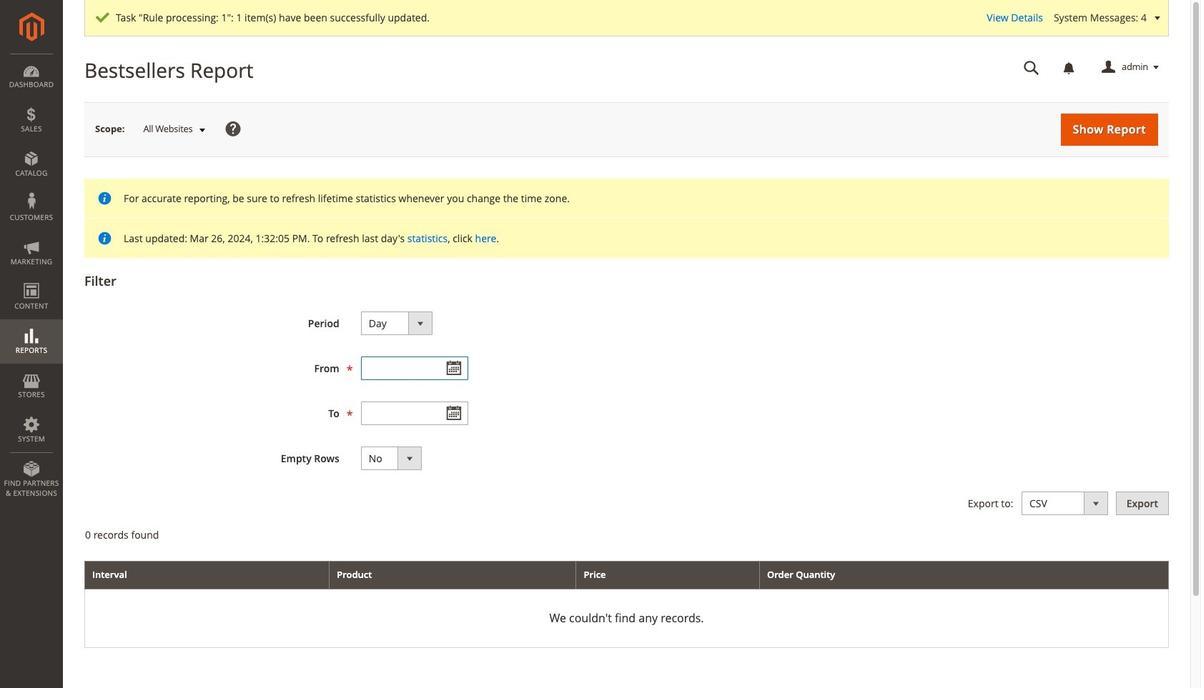 Task type: locate. For each thing, give the bounding box(es) containing it.
magento admin panel image
[[19, 12, 44, 41]]

None text field
[[361, 357, 468, 380]]

None text field
[[1014, 55, 1050, 80], [361, 402, 468, 425], [1014, 55, 1050, 80], [361, 402, 468, 425]]

menu bar
[[0, 54, 63, 506]]



Task type: vqa. For each thing, say whether or not it's contained in the screenshot.
text box
yes



